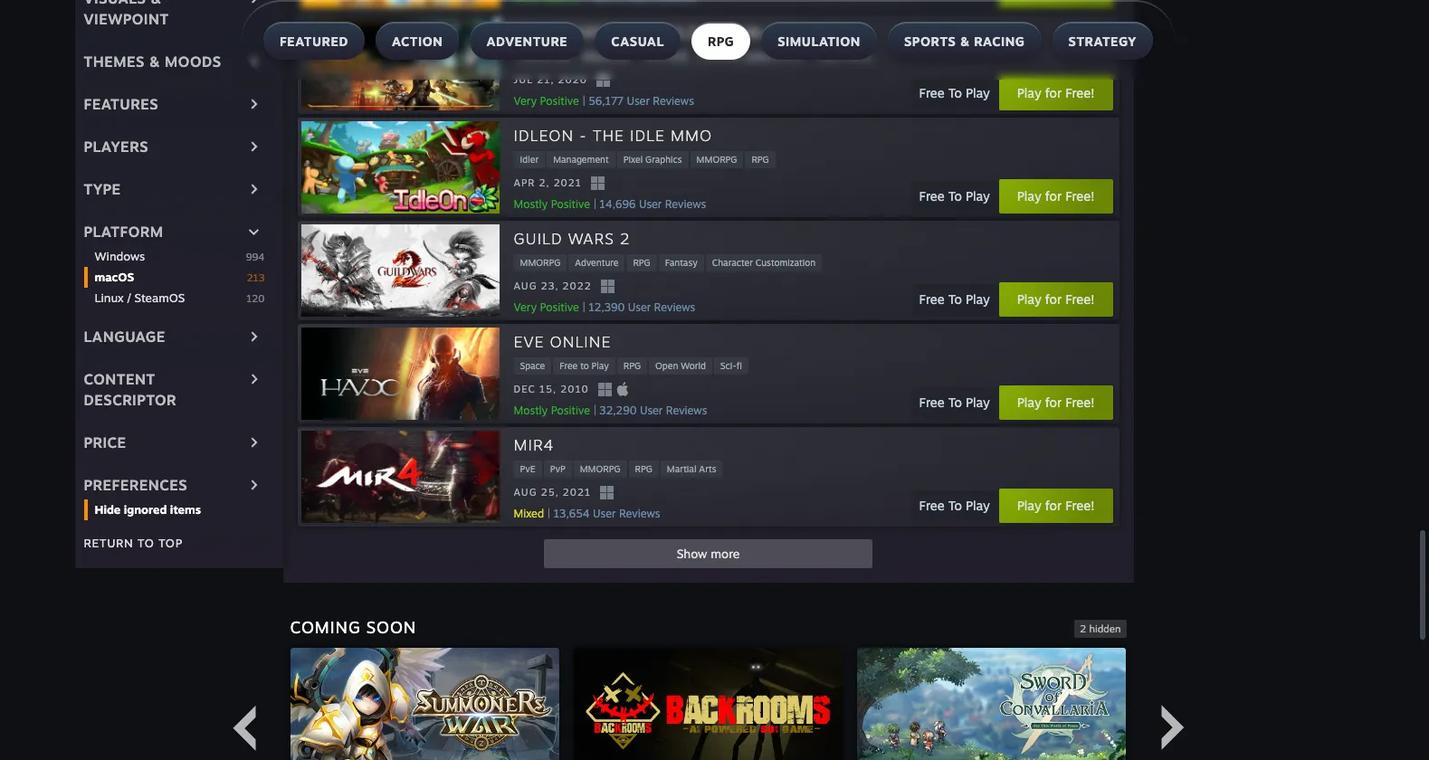 Task type: vqa. For each thing, say whether or not it's contained in the screenshot.


Task type: describe. For each thing, give the bounding box(es) containing it.
steamos
[[134, 290, 185, 305]]

very positive | 12,390 user reviews
[[514, 300, 696, 314]]

mmorpg link down the star wars™: the old republic™ link
[[639, 48, 693, 65]]

12,390
[[589, 300, 625, 314]]

idler
[[520, 154, 539, 164]]

idleon - the idle mmo link
[[514, 125, 713, 147]]

mostly for idleon
[[514, 197, 548, 211]]

world for open world link to the right
[[845, 50, 870, 61]]

content
[[84, 370, 155, 388]]

to for eve online
[[949, 395, 963, 410]]

type
[[84, 180, 121, 198]]

old
[[667, 22, 700, 41]]

apr
[[514, 177, 536, 189]]

2020
[[558, 73, 588, 86]]

free for idleon - the idle mmo
[[920, 188, 945, 204]]

idleon - the idle mmo
[[514, 126, 713, 145]]

mmorpg link down the guild
[[514, 254, 567, 271]]

to for guild wars 2
[[949, 292, 963, 307]]

positive for wars™:
[[540, 94, 579, 107]]

adventure link
[[569, 254, 625, 271]]

hide ignored items link
[[95, 501, 265, 519]]

| for wars
[[583, 300, 586, 314]]

action
[[392, 34, 443, 49]]

free to play for the top free to play link
[[520, 50, 570, 61]]

sword of convallaria image
[[858, 648, 1127, 761]]

mixed | 13,654 user reviews
[[514, 507, 661, 520]]

idleon
[[514, 126, 574, 145]]

yu-gi-oh! duel links image
[[301, 0, 499, 7]]

pixel graphics link
[[617, 151, 689, 168]]

next image
[[1150, 705, 1196, 751]]

wars™:
[[559, 22, 624, 41]]

free for eve online
[[920, 395, 945, 410]]

pvp link
[[544, 461, 572, 478]]

star wars™: the old republic™
[[514, 22, 796, 41]]

-
[[580, 126, 587, 145]]

56,177
[[589, 94, 624, 107]]

the for old
[[630, 22, 661, 41]]

mostly positive | 14,696 user reviews
[[514, 197, 707, 211]]

mmorpg link down the mmo
[[691, 151, 744, 168]]

multiplayer
[[584, 50, 631, 61]]

coming
[[290, 617, 361, 637]]

dec 15, 2010
[[514, 383, 589, 396]]

very for star wars™: the old republic™
[[514, 94, 537, 107]]

pixel
[[624, 154, 643, 164]]

eve
[[514, 332, 545, 351]]

23,
[[541, 280, 559, 293]]

racing
[[975, 34, 1026, 49]]

very positive | 56,177 user reviews
[[514, 94, 694, 107]]

linux / steamos link
[[95, 289, 246, 307]]

2010
[[561, 383, 589, 396]]

reviews for wars
[[654, 300, 696, 314]]

32,290
[[600, 404, 637, 417]]

fantasy link
[[659, 254, 704, 271]]

character customization for bottommost the character customization link
[[712, 257, 816, 268]]

eve online
[[514, 332, 612, 351]]

& for sports
[[961, 34, 971, 49]]

coming soon
[[290, 617, 417, 637]]

13,654
[[554, 507, 590, 520]]

hide ignored items
[[95, 502, 201, 517]]

mmorpg down the star wars™: the old republic™ link
[[646, 50, 686, 61]]

martial arts link
[[661, 461, 723, 478]]

2 inside guild wars 2 link
[[620, 229, 631, 248]]

linux
[[95, 290, 124, 305]]

free to play for star wars™: the old republic™
[[920, 85, 990, 100]]

mir4 image
[[301, 431, 499, 523]]

sports & racing
[[905, 34, 1026, 49]]

pve
[[520, 463, 536, 474]]

pve link
[[514, 461, 542, 478]]

price
[[84, 433, 126, 452]]

jul 21, 2020
[[514, 73, 588, 86]]

idler link
[[514, 151, 545, 168]]

star wars™: the old republic™ image
[[301, 18, 499, 110]]

mmo
[[671, 126, 713, 145]]

1 horizontal spatial adventure
[[575, 257, 619, 268]]

features
[[84, 95, 159, 113]]

user for -
[[639, 197, 662, 211]]

1 vertical spatial character
[[712, 257, 753, 268]]

open world for open world link to the right
[[819, 50, 870, 61]]

& for themes
[[149, 52, 160, 70]]

dec
[[514, 383, 536, 396]]

0 vertical spatial character customization link
[[694, 48, 811, 65]]

free! for wars
[[1066, 292, 1095, 307]]

to for idleon - the idle mmo
[[949, 188, 963, 204]]

language
[[84, 327, 166, 346]]

120
[[246, 292, 265, 305]]

| for online
[[594, 404, 597, 417]]

user for wars™:
[[627, 94, 650, 107]]

free to play for free to play link to the bottom
[[560, 360, 609, 371]]

show more
[[677, 547, 740, 561]]

/
[[127, 290, 131, 305]]

return
[[84, 536, 134, 550]]

aug 25, 2021
[[514, 486, 591, 499]]

management
[[553, 154, 609, 164]]

hide
[[95, 502, 121, 517]]

martial arts
[[667, 463, 717, 474]]

5 play for free! from the top
[[1018, 498, 1095, 513]]

0 vertical spatial adventure
[[487, 34, 568, 49]]

viewpoint
[[84, 10, 169, 28]]

wars
[[568, 229, 615, 248]]

free for star wars™: the old republic™
[[920, 85, 945, 100]]

eve online image
[[301, 327, 499, 420]]

graphics
[[646, 154, 682, 164]]

simulation
[[778, 34, 861, 49]]

to for mir4
[[949, 498, 963, 513]]

sports
[[905, 34, 957, 49]]

very for guild wars 2
[[514, 300, 537, 314]]

soon
[[367, 617, 417, 637]]

sci-fi
[[721, 360, 742, 371]]

themes & moods
[[84, 52, 221, 70]]



Task type: locate. For each thing, give the bounding box(es) containing it.
1 very from the top
[[514, 94, 537, 107]]

free to play down online
[[560, 360, 609, 371]]

| left the 32,290
[[594, 404, 597, 417]]

| left 14,696
[[594, 197, 597, 211]]

the
[[630, 22, 661, 41], [593, 126, 625, 145]]

5 free to play from the top
[[920, 498, 990, 513]]

adventure up jul
[[487, 34, 568, 49]]

2 vertical spatial to
[[138, 536, 154, 550]]

1 horizontal spatial open world
[[819, 50, 870, 61]]

0 horizontal spatial world
[[681, 360, 706, 371]]

to down online
[[581, 360, 589, 371]]

mir4
[[514, 435, 555, 454]]

aug for guild wars 2
[[514, 280, 537, 293]]

open world link
[[813, 48, 876, 65], [649, 357, 713, 375]]

2 free to play from the top
[[920, 188, 990, 204]]

mostly down apr at the top of the page
[[514, 197, 548, 211]]

3 play for free! from the top
[[1018, 292, 1095, 307]]

1 for from the top
[[1046, 85, 1062, 100]]

to for return to top link at the left bottom of the page
[[138, 536, 154, 550]]

macos link
[[95, 269, 247, 286]]

1 horizontal spatial open
[[819, 50, 842, 61]]

fi
[[737, 360, 742, 371]]

jul
[[514, 73, 534, 86]]

featured
[[280, 34, 349, 49]]

backrooms image
[[574, 648, 843, 761]]

2 mostly from the top
[[514, 404, 548, 417]]

user for wars
[[628, 300, 651, 314]]

mmorpg right pvp
[[580, 463, 621, 474]]

character right "fantasy"
[[712, 257, 753, 268]]

1 vertical spatial open world
[[656, 360, 706, 371]]

994
[[246, 250, 265, 263]]

| for -
[[594, 197, 597, 211]]

user for online
[[640, 404, 663, 417]]

play for free! for online
[[1018, 395, 1095, 410]]

linux / steamos
[[95, 290, 185, 305]]

multiplayer link
[[578, 48, 638, 65]]

aug up mixed
[[514, 486, 537, 499]]

4 free to play from the top
[[920, 395, 990, 410]]

0 horizontal spatial open world link
[[649, 357, 713, 375]]

21,
[[537, 73, 555, 86]]

positive down aug 23, 2022
[[540, 300, 579, 314]]

martial
[[667, 463, 697, 474]]

1 free to play from the top
[[920, 85, 990, 100]]

visuals & viewpoint
[[84, 0, 169, 28]]

1 vertical spatial to
[[581, 360, 589, 371]]

positive down jul 21, 2020
[[540, 94, 579, 107]]

free to play link
[[514, 48, 576, 65], [553, 357, 616, 375]]

1 vertical spatial character customization link
[[706, 254, 822, 271]]

user right 14,696
[[639, 197, 662, 211]]

free! for wars™:
[[1066, 85, 1095, 100]]

15,
[[540, 383, 557, 396]]

1 vertical spatial 2021
[[563, 486, 591, 499]]

descriptor
[[84, 391, 177, 409]]

for for wars
[[1046, 292, 1062, 307]]

4 play for free! from the top
[[1018, 395, 1095, 410]]

character
[[701, 50, 742, 61], [712, 257, 753, 268]]

free to play for guild wars 2
[[920, 292, 990, 307]]

open
[[819, 50, 842, 61], [656, 360, 679, 371]]

open left sci- at the top
[[656, 360, 679, 371]]

ignored
[[124, 502, 167, 517]]

0 horizontal spatial the
[[593, 126, 625, 145]]

free for guild wars 2
[[920, 292, 945, 307]]

open world link left sci- at the top
[[649, 357, 713, 375]]

reviews for -
[[665, 197, 707, 211]]

mostly for eve
[[514, 404, 548, 417]]

2021 up 13,654
[[563, 486, 591, 499]]

1 vertical spatial free to play link
[[553, 357, 616, 375]]

mmorpg link right pvp link
[[574, 461, 627, 478]]

for for -
[[1046, 188, 1062, 204]]

2 aug from the top
[[514, 486, 537, 499]]

the right "-"
[[593, 126, 625, 145]]

open world
[[819, 50, 870, 61], [656, 360, 706, 371]]

reviews down fantasy link
[[654, 300, 696, 314]]

republic™
[[706, 22, 796, 41]]

open for open world link to the right
[[819, 50, 842, 61]]

0 horizontal spatial open world
[[656, 360, 706, 371]]

open world for left open world link
[[656, 360, 706, 371]]

free! for -
[[1066, 188, 1095, 204]]

| for wars™:
[[583, 94, 586, 107]]

character customization right "fantasy"
[[712, 257, 816, 268]]

positive for -
[[551, 197, 590, 211]]

pvp
[[550, 463, 566, 474]]

character customization down republic™
[[701, 50, 805, 61]]

1 horizontal spatial world
[[845, 50, 870, 61]]

0 vertical spatial open
[[819, 50, 842, 61]]

free to play link up "21,"
[[514, 48, 576, 65]]

2 free! from the top
[[1066, 188, 1095, 204]]

2 vertical spatial &
[[149, 52, 160, 70]]

2 horizontal spatial to
[[581, 360, 589, 371]]

5 to from the top
[[949, 498, 963, 513]]

windows link
[[95, 248, 246, 265]]

0 vertical spatial the
[[630, 22, 661, 41]]

world left sci- at the top
[[681, 360, 706, 371]]

world down simulation on the top right of page
[[845, 50, 870, 61]]

moods
[[165, 52, 221, 70]]

| down 2022
[[583, 300, 586, 314]]

1 mostly from the top
[[514, 197, 548, 211]]

3 free! from the top
[[1066, 292, 1095, 307]]

0 vertical spatial very
[[514, 94, 537, 107]]

aug for mir4
[[514, 486, 537, 499]]

2021 right 2,
[[554, 177, 582, 189]]

0 vertical spatial &
[[151, 0, 162, 7]]

0 horizontal spatial open
[[656, 360, 679, 371]]

5 for from the top
[[1046, 498, 1062, 513]]

reviews
[[653, 94, 694, 107], [665, 197, 707, 211], [654, 300, 696, 314], [666, 404, 708, 417], [619, 507, 661, 520]]

| right mixed
[[548, 507, 551, 520]]

themes
[[84, 52, 145, 70]]

1 horizontal spatial the
[[630, 22, 661, 41]]

strategy
[[1069, 34, 1137, 49]]

free to play for idleon - the idle mmo
[[920, 188, 990, 204]]

1 vertical spatial 2
[[1081, 623, 1087, 635]]

guild
[[514, 229, 563, 248]]

top
[[158, 536, 183, 550]]

2 to from the top
[[949, 188, 963, 204]]

2,
[[539, 177, 550, 189]]

user right the 32,290
[[640, 404, 663, 417]]

0 vertical spatial 2
[[620, 229, 631, 248]]

& left moods
[[149, 52, 160, 70]]

reviews right 13,654
[[619, 507, 661, 520]]

0 vertical spatial 2021
[[554, 177, 582, 189]]

0 vertical spatial free to play
[[520, 50, 570, 61]]

0 vertical spatial world
[[845, 50, 870, 61]]

to for free to play link to the bottom
[[581, 360, 589, 371]]

open world down simulation on the top right of page
[[819, 50, 870, 61]]

2021 for idleon - the idle mmo
[[554, 177, 582, 189]]

fantasy
[[665, 257, 698, 268]]

character customization link down republic™
[[694, 48, 811, 65]]

& for visuals
[[151, 0, 162, 7]]

previous image
[[221, 705, 267, 751]]

adventure down wars
[[575, 257, 619, 268]]

pixel graphics
[[624, 154, 682, 164]]

character customization link
[[694, 48, 811, 65], [706, 254, 822, 271]]

open down simulation on the top right of page
[[819, 50, 842, 61]]

1 vertical spatial open world link
[[649, 357, 713, 375]]

user right the 56,177
[[627, 94, 650, 107]]

play for free!
[[1018, 85, 1095, 100], [1018, 188, 1095, 204], [1018, 292, 1095, 307], [1018, 395, 1095, 410], [1018, 498, 1095, 513]]

2021 for mir4
[[563, 486, 591, 499]]

1 vertical spatial very
[[514, 300, 537, 314]]

& inside visuals & viewpoint
[[151, 0, 162, 7]]

reviews up martial
[[666, 404, 708, 417]]

for
[[1046, 85, 1062, 100], [1046, 188, 1062, 204], [1046, 292, 1062, 307], [1046, 395, 1062, 410], [1046, 498, 1062, 513]]

2 for from the top
[[1046, 188, 1062, 204]]

players
[[84, 137, 149, 155]]

very down jul
[[514, 94, 537, 107]]

world for left open world link
[[681, 360, 706, 371]]

to up "21,"
[[541, 50, 550, 61]]

4 to from the top
[[949, 395, 963, 410]]

reviews up the mmo
[[653, 94, 694, 107]]

mmorpg down the guild
[[520, 257, 561, 268]]

reviews for wars™:
[[653, 94, 694, 107]]

very down aug 23, 2022
[[514, 300, 537, 314]]

star wars™: the old republic™ link
[[514, 21, 796, 44]]

summoners war image
[[290, 648, 559, 761]]

mmorpg down the mmo
[[697, 154, 738, 164]]

star
[[514, 22, 554, 41]]

open world left sci- at the top
[[656, 360, 706, 371]]

0 vertical spatial character customization
[[701, 50, 805, 61]]

customization for the top the character customization link
[[744, 50, 805, 61]]

2 play for free! from the top
[[1018, 188, 1095, 204]]

user right 13,654
[[593, 507, 616, 520]]

mixed
[[514, 507, 544, 520]]

to for the top free to play link
[[541, 50, 550, 61]]

2 right wars
[[620, 229, 631, 248]]

4 free! from the top
[[1066, 395, 1095, 410]]

character down republic™
[[701, 50, 742, 61]]

4 for from the top
[[1046, 395, 1062, 410]]

open world link left sports
[[813, 48, 876, 65]]

0 vertical spatial aug
[[514, 280, 537, 293]]

open for left open world link
[[656, 360, 679, 371]]

idleon - the idle mmo image
[[301, 121, 499, 213]]

play for free! for -
[[1018, 188, 1095, 204]]

0 vertical spatial open world link
[[813, 48, 876, 65]]

play
[[552, 50, 570, 61], [966, 85, 990, 100], [1018, 85, 1042, 100], [966, 188, 990, 204], [1018, 188, 1042, 204], [966, 292, 990, 307], [1018, 292, 1042, 307], [592, 360, 609, 371], [966, 395, 990, 410], [1018, 395, 1042, 410], [966, 498, 990, 513], [1018, 498, 1042, 513]]

free to play link down online
[[553, 357, 616, 375]]

play for free! for wars
[[1018, 292, 1095, 307]]

sci-
[[721, 360, 737, 371]]

5 free! from the top
[[1066, 498, 1095, 513]]

mmorpg link
[[639, 48, 693, 65], [691, 151, 744, 168], [514, 254, 567, 271], [574, 461, 627, 478]]

customization for bottommost the character customization link
[[756, 257, 816, 268]]

3 to from the top
[[949, 292, 963, 307]]

positive for online
[[551, 404, 590, 417]]

play for free! for wars™:
[[1018, 85, 1095, 100]]

1 aug from the top
[[514, 280, 537, 293]]

1 horizontal spatial 2
[[1081, 623, 1087, 635]]

guild wars 2
[[514, 229, 631, 248]]

1 vertical spatial mostly
[[514, 404, 548, 417]]

1 horizontal spatial to
[[541, 50, 550, 61]]

aug 23, 2022
[[514, 280, 592, 293]]

free to play for eve online
[[920, 395, 990, 410]]

to
[[541, 50, 550, 61], [581, 360, 589, 371], [138, 536, 154, 550]]

0 vertical spatial customization
[[744, 50, 805, 61]]

online
[[550, 332, 612, 351]]

reviews for online
[[666, 404, 708, 417]]

character customization link right fantasy link
[[706, 254, 822, 271]]

0 vertical spatial character
[[701, 50, 742, 61]]

apr 2, 2021
[[514, 177, 582, 189]]

1 vertical spatial character customization
[[712, 257, 816, 268]]

arts
[[699, 463, 717, 474]]

space link
[[514, 357, 552, 375]]

character customization
[[701, 50, 805, 61], [712, 257, 816, 268]]

free to play for mir4
[[920, 498, 990, 513]]

0 horizontal spatial adventure
[[487, 34, 568, 49]]

free to play up "21,"
[[520, 50, 570, 61]]

mmorpg
[[646, 50, 686, 61], [697, 154, 738, 164], [520, 257, 561, 268], [580, 463, 621, 474]]

213
[[247, 271, 265, 284]]

aug left 23,
[[514, 280, 537, 293]]

for for wars™:
[[1046, 85, 1062, 100]]

to
[[949, 85, 963, 100], [949, 188, 963, 204], [949, 292, 963, 307], [949, 395, 963, 410], [949, 498, 963, 513]]

positive down 2010
[[551, 404, 590, 417]]

2022
[[563, 280, 592, 293]]

0 vertical spatial mostly
[[514, 197, 548, 211]]

management link
[[547, 151, 615, 168]]

preferences
[[84, 476, 188, 494]]

mostly positive | 32,290 user reviews
[[514, 404, 708, 417]]

1 to from the top
[[949, 85, 963, 100]]

positive down apr 2, 2021
[[551, 197, 590, 211]]

3 free to play from the top
[[920, 292, 990, 307]]

& up viewpoint
[[151, 0, 162, 7]]

0 vertical spatial to
[[541, 50, 550, 61]]

1 vertical spatial adventure
[[575, 257, 619, 268]]

world
[[845, 50, 870, 61], [681, 360, 706, 371]]

0 vertical spatial open world
[[819, 50, 870, 61]]

1 vertical spatial aug
[[514, 486, 537, 499]]

2 left hidden
[[1081, 623, 1087, 635]]

1 vertical spatial free to play
[[560, 360, 609, 371]]

to left top
[[138, 536, 154, 550]]

1 vertical spatial customization
[[756, 257, 816, 268]]

the left old
[[630, 22, 661, 41]]

show more button
[[544, 539, 873, 568]]

1 play for free! from the top
[[1018, 85, 1095, 100]]

eve online link
[[514, 331, 612, 354]]

user right 12,390
[[628, 300, 651, 314]]

guild wars 2 link
[[514, 228, 631, 250]]

for for online
[[1046, 395, 1062, 410]]

free! for online
[[1066, 395, 1095, 410]]

more
[[711, 547, 740, 561]]

0 horizontal spatial to
[[138, 536, 154, 550]]

mostly down dec
[[514, 404, 548, 417]]

space
[[520, 360, 545, 371]]

3 for from the top
[[1046, 292, 1062, 307]]

0 horizontal spatial 2
[[620, 229, 631, 248]]

content descriptor
[[84, 370, 177, 409]]

positive
[[540, 94, 579, 107], [551, 197, 590, 211], [540, 300, 579, 314], [551, 404, 590, 417]]

1 horizontal spatial open world link
[[813, 48, 876, 65]]

1 vertical spatial &
[[961, 34, 971, 49]]

| left the 56,177
[[583, 94, 586, 107]]

the for idle
[[593, 126, 625, 145]]

1 vertical spatial the
[[593, 126, 625, 145]]

2 hidden
[[1081, 623, 1121, 635]]

guild wars 2 image
[[301, 224, 499, 317]]

free to play
[[920, 85, 990, 100], [920, 188, 990, 204], [920, 292, 990, 307], [920, 395, 990, 410], [920, 498, 990, 513]]

character customization for the top the character customization link
[[701, 50, 805, 61]]

1 vertical spatial world
[[681, 360, 706, 371]]

2 very from the top
[[514, 300, 537, 314]]

1 free! from the top
[[1066, 85, 1095, 100]]

1 vertical spatial open
[[656, 360, 679, 371]]

to for star wars™: the old republic™
[[949, 85, 963, 100]]

macos
[[95, 269, 134, 284]]

2021
[[554, 177, 582, 189], [563, 486, 591, 499]]

0 vertical spatial free to play link
[[514, 48, 576, 65]]

free!
[[1066, 85, 1095, 100], [1066, 188, 1095, 204], [1066, 292, 1095, 307], [1066, 395, 1095, 410], [1066, 498, 1095, 513]]

& left racing
[[961, 34, 971, 49]]

reviews down graphics
[[665, 197, 707, 211]]

positive for wars
[[540, 300, 579, 314]]

free for mir4
[[920, 498, 945, 513]]

platform
[[84, 222, 163, 241]]



